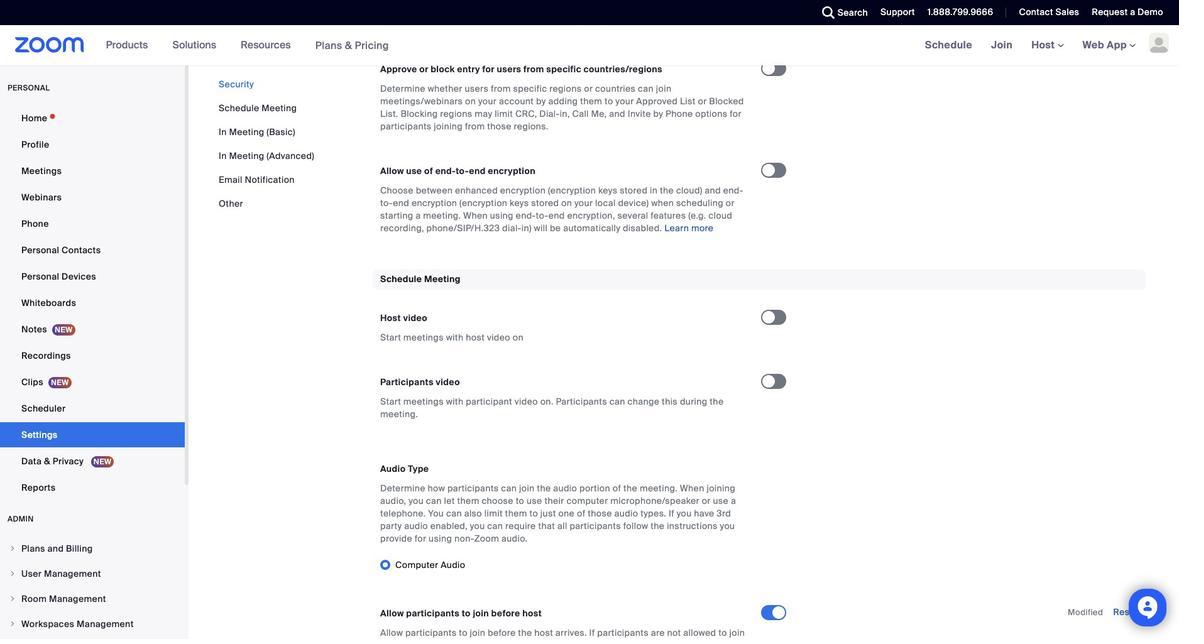 Task type: vqa. For each thing, say whether or not it's contained in the screenshot.
owner
no



Task type: locate. For each thing, give the bounding box(es) containing it.
plans up user
[[21, 543, 45, 555]]

of down computer
[[577, 508, 586, 519]]

learn more
[[665, 223, 714, 234]]

of up between
[[424, 165, 433, 177]]

1 allow from the top
[[380, 165, 404, 177]]

audio left type in the left bottom of the page
[[380, 463, 406, 474]]

allow for allow participants to join before host
[[380, 608, 404, 619]]

other link
[[219, 198, 243, 209]]

the down types.
[[651, 520, 665, 532]]

with for host
[[446, 332, 464, 343]]

to down the countries
[[605, 96, 613, 107]]

those inside determine how participants can join the audio portion of the meeting. when joining audio, you can let them choose to use their computer microphone/speaker or use a telephone. you can also limit them to just one of those audio types. if you have 3rd party audio enabled, you can require that all participants follow the instructions you provide for using non-zoom audio.
[[588, 508, 612, 519]]

recordings
[[21, 350, 71, 362]]

2 vertical spatial meetings
[[404, 396, 444, 407]]

regions up adding
[[550, 83, 582, 94]]

plans
[[315, 39, 342, 52], [21, 543, 45, 555]]

users inside determine whether users from specific regions or countries can join meetings/webinars on your account by adding them to your approved list or blocked list. blocking regions may limit crc, dial-in, call me, and invite by phone options for participants joining from those regions.
[[465, 83, 489, 94]]

web app button
[[1083, 38, 1136, 52]]

1 in from the top
[[219, 126, 227, 138]]

start for start meetings with host video on
[[380, 332, 401, 343]]

2 in from the top
[[219, 150, 227, 162]]

3 allow from the top
[[380, 627, 403, 638]]

1 vertical spatial meeting.
[[380, 408, 418, 420]]

and up scheduling
[[705, 185, 721, 196]]

0 horizontal spatial audio
[[404, 520, 428, 532]]

in down schedule meeting link
[[219, 126, 227, 138]]

end down the choose
[[393, 198, 409, 209]]

0 horizontal spatial using
[[429, 533, 452, 544]]

right image left workspaces
[[9, 621, 16, 628]]

by
[[536, 96, 546, 107], [654, 108, 663, 120]]

participants down computer audio
[[406, 608, 460, 619]]

start down participants video
[[380, 396, 401, 407]]

a for start meetings with participant video on. participants can change this during the meeting.
[[731, 495, 736, 506]]

determine inside determine whether users from specific regions or countries can join meetings/webinars on your account by adding them to your approved list or blocked list. blocking regions may limit crc, dial-in, call me, and invite by phone options for participants joining from those regions.
[[380, 83, 426, 94]]

limit down account
[[495, 108, 513, 120]]

the inside start meetings with participant video on. participants can change this during the meeting.
[[710, 396, 724, 407]]

0 vertical spatial determine
[[380, 83, 426, 94]]

be
[[550, 223, 561, 234]]

meetings/webinars
[[380, 96, 463, 107]]

the right during
[[710, 396, 724, 407]]

the up microphone/speaker
[[624, 483, 638, 494]]

specific up adding
[[547, 64, 582, 75]]

or left block
[[419, 64, 429, 75]]

use up the choose
[[406, 165, 422, 177]]

1 horizontal spatial schedule
[[380, 274, 422, 285]]

for right the entry
[[483, 64, 495, 75]]

audio up their
[[553, 483, 577, 494]]

other
[[219, 198, 243, 209]]

meeting for in meeting (advanced) link
[[229, 150, 264, 162]]

2 vertical spatial allow
[[380, 627, 403, 638]]

notification
[[245, 174, 295, 185]]

them
[[580, 96, 602, 107], [457, 495, 479, 506], [505, 508, 527, 519]]

0 horizontal spatial &
[[44, 456, 50, 467]]

1 right image from the top
[[9, 570, 16, 578]]

1 horizontal spatial use
[[527, 495, 542, 506]]

phone inside determine whether users from specific regions or countries can join meetings/webinars on your account by adding them to your approved list or blocked list. blocking regions may limit crc, dial-in, call me, and invite by phone options for participants joining from those regions.
[[666, 108, 693, 120]]

schedule meeting up 'in meeting (basic)'
[[219, 102, 297, 114]]

can up you
[[426, 495, 442, 506]]

phone
[[666, 108, 693, 120], [21, 218, 49, 229]]

participants up 'also'
[[448, 483, 499, 494]]

webinars
[[21, 192, 62, 203]]

users up account
[[497, 64, 521, 75]]

not
[[667, 627, 681, 638]]

web
[[1083, 38, 1105, 52]]

enhanced
[[455, 185, 498, 196]]

0 horizontal spatial them
[[457, 495, 479, 506]]

participants inside determine whether users from specific regions or countries can join meetings/webinars on your account by adding them to your approved list or blocked list. blocking regions may limit crc, dial-in, call me, and invite by phone options for participants joining from those regions.
[[380, 121, 432, 132]]

on
[[465, 96, 476, 107], [561, 198, 572, 209], [513, 332, 524, 343]]

audio up follow
[[615, 508, 638, 519]]

contacts
[[62, 245, 101, 256]]

whiteboards
[[21, 297, 76, 309]]

using up dial-
[[490, 210, 514, 221]]

1 vertical spatial allow
[[380, 608, 404, 619]]

2 right image from the top
[[9, 595, 16, 603]]

end- up 'cloud'
[[723, 185, 744, 196]]

meeting down schedule meeting link
[[229, 126, 264, 138]]

right image left room
[[9, 595, 16, 603]]

in
[[219, 126, 227, 138], [219, 150, 227, 162]]

plans & pricing
[[315, 39, 389, 52]]

2 with from the top
[[446, 396, 464, 407]]

webinars link
[[0, 185, 185, 210]]

use up '3rd' at the bottom right of page
[[713, 495, 729, 506]]

1 vertical spatial right image
[[9, 595, 16, 603]]

in meeting (advanced)
[[219, 150, 314, 162]]

computer
[[567, 495, 608, 506]]

0 horizontal spatial participants
[[380, 376, 434, 388]]

meetings navigation
[[916, 25, 1179, 66]]

clips link
[[0, 370, 185, 395]]

user
[[21, 568, 42, 580]]

more
[[692, 223, 714, 234]]

participants left are
[[597, 627, 649, 638]]

determine inside determine how participants can join the audio portion of the meeting. when joining audio, you can let them choose to use their computer microphone/speaker or use a telephone. you can also limit them to just one of those audio types. if you have 3rd party audio enabled, you can require that all participants follow the instructions you provide for using non-zoom audio.
[[380, 483, 426, 494]]

0 vertical spatial start
[[380, 332, 401, 343]]

1 vertical spatial of
[[613, 483, 621, 494]]

2 vertical spatial of
[[577, 508, 586, 519]]

allow participants to join before host
[[380, 608, 542, 619]]

1 vertical spatial those
[[588, 508, 612, 519]]

start for start meetings with participant video on. participants can change this during the meeting.
[[380, 396, 401, 407]]

1 horizontal spatial a
[[731, 495, 736, 506]]

0 vertical spatial allow
[[380, 165, 404, 177]]

features
[[651, 210, 686, 221]]

2 horizontal spatial to-
[[536, 210, 549, 221]]

start inside start meetings with participant video on. participants can change this during the meeting.
[[380, 396, 401, 407]]

1 horizontal spatial end-
[[516, 210, 536, 221]]

0 vertical spatial if
[[669, 508, 675, 519]]

before
[[491, 608, 520, 619], [488, 627, 516, 638]]

a left demo
[[1130, 6, 1136, 18]]

search button
[[813, 0, 871, 25]]

meeting for the in meeting (basic) link
[[229, 126, 264, 138]]

0 vertical spatial end
[[469, 165, 486, 177]]

1 determine from the top
[[380, 83, 426, 94]]

join inside determine whether users from specific regions or countries can join meetings/webinars on your account by adding them to your approved list or blocked list. blocking regions may limit crc, dial-in, call me, and invite by phone options for participants joining from those regions.
[[656, 83, 672, 94]]

2 vertical spatial host
[[535, 627, 553, 638]]

list.
[[380, 108, 398, 120]]

0 horizontal spatial by
[[536, 96, 546, 107]]

0 horizontal spatial to-
[[380, 198, 393, 209]]

by down approved on the right of the page
[[654, 108, 663, 120]]

& inside product information navigation
[[345, 39, 352, 52]]

1 vertical spatial limit
[[485, 508, 503, 519]]

those down 'may'
[[487, 121, 512, 132]]

management up workspaces management
[[49, 593, 106, 605]]

participants inside start meetings with participant video on. participants can change this during the meeting.
[[556, 396, 607, 407]]

1 vertical spatial end-
[[723, 185, 744, 196]]

meetings link
[[0, 158, 185, 184]]

1 vertical spatial specific
[[513, 83, 547, 94]]

0 vertical spatial audio
[[553, 483, 577, 494]]

email notification
[[219, 174, 295, 185]]

0 vertical spatial regions
[[550, 83, 582, 94]]

1 start from the top
[[380, 332, 401, 343]]

1 horizontal spatial meeting.
[[423, 210, 461, 221]]

1 vertical spatial in
[[219, 150, 227, 162]]

participants down blocking
[[380, 121, 432, 132]]

2 horizontal spatial for
[[730, 108, 742, 120]]

start
[[380, 332, 401, 343], [380, 396, 401, 407]]

to- up will
[[536, 210, 549, 221]]

in for in meeting (advanced)
[[219, 150, 227, 162]]

when up phone/sip/h.323
[[463, 210, 488, 221]]

using down enabled,
[[429, 533, 452, 544]]

recordings link
[[0, 343, 185, 368]]

to left the just
[[530, 508, 538, 519]]

the
[[380, 19, 396, 30]]

1 vertical spatial right image
[[9, 621, 16, 628]]

0 vertical spatial keys
[[599, 185, 618, 196]]

0 horizontal spatial when
[[463, 210, 488, 221]]

0 horizontal spatial of
[[424, 165, 433, 177]]

have
[[694, 508, 715, 519]]

1 horizontal spatial audio
[[441, 559, 465, 571]]

personal
[[8, 83, 50, 93]]

2 horizontal spatial audio
[[615, 508, 638, 519]]

start down host video
[[380, 332, 401, 343]]

settings
[[21, 429, 58, 441]]

when inside "choose between enhanced encryption (encryption keys stored in the cloud) and end- to-end encryption (encryption keys stored on your local device) when scheduling or starting a meeting. when using end-to-end encryption, several features (e.g. cloud recording, phone/sip/h.323 dial-in) will be automatically disabled."
[[463, 210, 488, 221]]

0 vertical spatial management
[[44, 568, 101, 580]]

1 vertical spatial plans
[[21, 543, 45, 555]]

limit inside determine how participants can join the audio portion of the meeting. when joining audio, you can let them choose to use their computer microphone/speaker or use a telephone. you can also limit them to just one of those audio types. if you have 3rd party audio enabled, you can require that all participants follow the instructions you provide for using non-zoom audio.
[[485, 508, 503, 519]]

right image inside user management menu item
[[9, 570, 16, 578]]

1 with from the top
[[446, 332, 464, 343]]

2 horizontal spatial of
[[613, 483, 621, 494]]

2 right image from the top
[[9, 621, 16, 628]]

or inside "choose between enhanced encryption (encryption keys stored in the cloud) and end- to-end encryption (encryption keys stored on your local device) when scheduling or starting a meeting. when using end-to-end encryption, several features (e.g. cloud recording, phone/sip/h.323 dial-in) will be automatically disabled."
[[726, 198, 735, 209]]

& left pricing
[[345, 39, 352, 52]]

host inside schedule meeting element
[[380, 312, 401, 323]]

2 vertical spatial to-
[[536, 210, 549, 221]]

specific inside determine whether users from specific regions or countries can join meetings/webinars on your account by adding them to your approved list or blocked list. blocking regions may limit crc, dial-in, call me, and invite by phone options for participants joining from those regions.
[[513, 83, 547, 94]]

regions
[[550, 83, 582, 94], [440, 108, 473, 120]]

profile link
[[0, 132, 185, 157]]

plans for plans and billing
[[21, 543, 45, 555]]

0 vertical spatial (encryption
[[548, 185, 596, 196]]

encryption down between
[[412, 198, 457, 209]]

1 personal from the top
[[21, 245, 59, 256]]

encryption up enhanced
[[488, 165, 536, 177]]

2 vertical spatial end-
[[516, 210, 536, 221]]

or right list
[[698, 96, 707, 107]]

2 allow from the top
[[380, 608, 404, 619]]

1 horizontal spatial host
[[1032, 38, 1058, 52]]

when up "have"
[[680, 483, 705, 494]]

1 vertical spatial encryption
[[500, 185, 546, 196]]

keys up in)
[[510, 198, 529, 209]]

audio down telephone.
[[404, 520, 428, 532]]

right image
[[9, 545, 16, 553], [9, 595, 16, 603]]

plans for plans & pricing
[[315, 39, 342, 52]]

0 horizontal spatial schedule meeting
[[219, 102, 297, 114]]

1 vertical spatial regions
[[440, 108, 473, 120]]

determine
[[380, 83, 426, 94], [380, 483, 426, 494]]

workspaces
[[21, 619, 74, 630]]

specific
[[547, 64, 582, 75], [513, 83, 547, 94]]

them up 'also'
[[457, 495, 479, 506]]

and inside determine whether users from specific regions or countries can join meetings/webinars on your account by adding them to your approved list or blocked list. blocking regions may limit crc, dial-in, call me, and invite by phone options for participants joining from those regions.
[[609, 108, 626, 120]]

profile picture image
[[1149, 33, 1169, 53]]

0 vertical spatial those
[[487, 121, 512, 132]]

1 vertical spatial them
[[457, 495, 479, 506]]

the inside allow participants to join before the host arrives. if participants are not allowed to join
[[518, 627, 532, 638]]

will
[[534, 223, 548, 234]]

plans inside product information navigation
[[315, 39, 342, 52]]

host button
[[1032, 38, 1064, 52]]

0 vertical spatial &
[[345, 39, 352, 52]]

0 horizontal spatial meeting.
[[380, 408, 418, 420]]

your up encryption,
[[575, 198, 593, 209]]

1 vertical spatial with
[[446, 396, 464, 407]]

them up 'me,'
[[580, 96, 602, 107]]

the
[[660, 185, 674, 196], [710, 396, 724, 407], [537, 483, 551, 494], [624, 483, 638, 494], [651, 520, 665, 532], [518, 627, 532, 638]]

approved
[[636, 96, 678, 107]]

participants right the at the top
[[399, 19, 450, 30]]

joining right prior
[[577, 19, 606, 30]]

use up the just
[[527, 495, 542, 506]]

before inside allow participants to join before the host arrives. if participants are not allowed to join
[[488, 627, 516, 638]]

can up approved on the right of the page
[[638, 83, 654, 94]]

0 vertical spatial in
[[219, 126, 227, 138]]

host inside allow participants to join before the host arrives. if participants are not allowed to join
[[535, 627, 553, 638]]

1 horizontal spatial keys
[[599, 185, 618, 196]]

host inside meetings navigation
[[1032, 38, 1058, 52]]

if right types.
[[669, 508, 675, 519]]

1 vertical spatial personal
[[21, 271, 59, 282]]

dial-
[[502, 223, 522, 234]]

personal menu menu
[[0, 106, 185, 502]]

before up allow participants to join before the host arrives. if participants are not allowed to join at bottom
[[491, 608, 520, 619]]

joining up '3rd' at the bottom right of page
[[707, 483, 736, 494]]

for down blocked on the right top of page
[[730, 108, 742, 120]]

end up be
[[549, 210, 565, 221]]

menu bar
[[219, 78, 314, 210]]

2 vertical spatial on
[[513, 332, 524, 343]]

meeting
[[262, 102, 297, 114], [229, 126, 264, 138], [229, 150, 264, 162], [424, 274, 461, 285]]

room management menu item
[[0, 587, 185, 611]]

phone down webinars
[[21, 218, 49, 229]]

schedule meeting up host video
[[380, 274, 461, 285]]

with inside start meetings with participant video on. participants can change this during the meeting.
[[446, 396, 464, 407]]

contact
[[1019, 6, 1054, 18]]

2 vertical spatial for
[[415, 533, 426, 544]]

you
[[409, 495, 424, 506], [677, 508, 692, 519], [470, 520, 485, 532], [720, 520, 735, 532]]

1 horizontal spatial (encryption
[[548, 185, 596, 196]]

client
[[693, 19, 717, 30]]

right image
[[9, 570, 16, 578], [9, 621, 16, 628]]

stored
[[620, 185, 648, 196], [531, 198, 559, 209]]

right image inside plans and billing menu item
[[9, 545, 16, 553]]

your down the countries
[[616, 96, 634, 107]]

settings link
[[0, 422, 185, 448]]

before for host
[[491, 608, 520, 619]]

by up dial-
[[536, 96, 546, 107]]

0 vertical spatial plans
[[315, 39, 342, 52]]

admin
[[8, 514, 34, 524]]

0 horizontal spatial host
[[380, 312, 401, 323]]

meetings for start meetings with host video on
[[404, 332, 444, 343]]

0 vertical spatial when
[[463, 210, 488, 221]]

determine down approve
[[380, 83, 426, 94]]

allow participants to join before the host arrives. if participants are not allowed to join
[[380, 627, 749, 639]]

(encryption up encryption,
[[548, 185, 596, 196]]

1 horizontal spatial your
[[575, 198, 593, 209]]

2 determine from the top
[[380, 483, 426, 494]]

privacy
[[53, 456, 84, 467]]

allow inside allow participants to join before the host arrives. if participants are not allowed to join
[[380, 627, 403, 638]]

meeting. up microphone/speaker
[[640, 483, 678, 494]]

2 personal from the top
[[21, 271, 59, 282]]

support link
[[871, 0, 918, 25], [881, 6, 915, 18]]

0 horizontal spatial and
[[47, 543, 64, 555]]

schedule meeting element
[[373, 270, 1146, 639]]

a up recording,
[[416, 210, 421, 221]]

them inside determine whether users from specific regions or countries can join meetings/webinars on your account by adding them to your approved list or blocked list. blocking regions may limit crc, dial-in, call me, and invite by phone options for participants joining from those regions.
[[580, 96, 602, 107]]

2 horizontal spatial meeting.
[[640, 483, 678, 494]]

if right arrives.
[[589, 627, 595, 638]]

meeting. up phone/sip/h.323
[[423, 210, 461, 221]]

them up the require on the left of page
[[505, 508, 527, 519]]

1 vertical spatial schedule meeting
[[380, 274, 461, 285]]

starting
[[380, 210, 413, 221]]

2 horizontal spatial schedule
[[925, 38, 973, 52]]

phone down list
[[666, 108, 693, 120]]

resources button
[[241, 25, 297, 65]]

encryption,
[[567, 210, 615, 221]]

personal for personal contacts
[[21, 245, 59, 256]]

0 horizontal spatial schedule
[[219, 102, 259, 114]]

right image inside room management menu item
[[9, 595, 16, 603]]

management down room management menu item
[[77, 619, 134, 630]]

participants down allow participants to join before host
[[405, 627, 457, 638]]

0 vertical spatial using
[[490, 210, 514, 221]]

1 horizontal spatial users
[[497, 64, 521, 75]]

instructions
[[667, 520, 718, 532]]

personal up the "whiteboards"
[[21, 271, 59, 282]]

0 horizontal spatial on
[[465, 96, 476, 107]]

that
[[538, 520, 555, 532]]

1 vertical spatial a
[[416, 210, 421, 221]]

for inside determine whether users from specific regions or countries can join meetings/webinars on your account by adding them to your approved list or blocked list. blocking regions may limit crc, dial-in, call me, and invite by phone options for participants joining from those regions.
[[730, 108, 742, 120]]

several
[[618, 210, 649, 221]]

0 horizontal spatial users
[[465, 83, 489, 94]]

end- up in)
[[516, 210, 536, 221]]

your inside "choose between enhanced encryption (encryption keys stored in the cloud) and end- to-end encryption (encryption keys stored on your local device) when scheduling or starting a meeting. when using end-to-end encryption, several features (e.g. cloud recording, phone/sip/h.323 dial-in) will be automatically disabled."
[[575, 198, 593, 209]]

keys up local
[[599, 185, 618, 196]]

meetings inside start meetings with participant video on. participants can change this during the meeting.
[[404, 396, 444, 407]]

0 vertical spatial schedule meeting
[[219, 102, 297, 114]]

2 vertical spatial meeting.
[[640, 483, 678, 494]]

meeting. inside determine how participants can join the audio portion of the meeting. when joining audio, you can let them choose to use their computer microphone/speaker or use a telephone. you can also limit them to just one of those audio types. if you have 3rd party audio enabled, you can require that all participants follow the instructions you provide for using non-zoom audio.
[[640, 483, 678, 494]]

plans inside plans and billing menu item
[[21, 543, 45, 555]]

1 horizontal spatial &
[[345, 39, 352, 52]]

the participants need to authenticate prior to joining meetings from web client
[[380, 19, 717, 30]]

meetings
[[608, 19, 648, 30], [404, 332, 444, 343], [404, 396, 444, 407]]

2 horizontal spatial and
[[705, 185, 721, 196]]

their
[[545, 495, 564, 506]]

dial-
[[540, 108, 560, 120]]

schedule down 1.888.799.9666
[[925, 38, 973, 52]]

cloud)
[[676, 185, 703, 196]]

allow for allow use of end-to-end encryption
[[380, 165, 404, 177]]

can inside determine whether users from specific regions or countries can join meetings/webinars on your account by adding them to your approved list or blocked list. blocking regions may limit crc, dial-in, call me, and invite by phone options for participants joining from those regions.
[[638, 83, 654, 94]]

or up call
[[584, 83, 593, 94]]

schedule
[[925, 38, 973, 52], [219, 102, 259, 114], [380, 274, 422, 285]]

for inside determine how participants can join the audio portion of the meeting. when joining audio, you can let them choose to use their computer microphone/speaker or use a telephone. you can also limit them to just one of those audio types. if you have 3rd party audio enabled, you can require that all participants follow the instructions you provide for using non-zoom audio.
[[415, 533, 426, 544]]

plans and billing menu item
[[0, 537, 185, 561]]

to
[[476, 19, 485, 30], [566, 19, 575, 30], [605, 96, 613, 107], [516, 495, 524, 506], [530, 508, 538, 519], [462, 608, 471, 619], [459, 627, 468, 638], [719, 627, 727, 638]]

need
[[452, 19, 474, 30]]

a inside "choose between enhanced encryption (encryption keys stored in the cloud) and end- to-end encryption (encryption keys stored on your local device) when scheduling or starting a meeting. when using end-to-end encryption, several features (e.g. cloud recording, phone/sip/h.323 dial-in) will be automatically disabled."
[[416, 210, 421, 221]]

1 vertical spatial audio
[[615, 508, 638, 519]]

end-
[[435, 165, 456, 177], [723, 185, 744, 196], [516, 210, 536, 221]]

the left arrives.
[[518, 627, 532, 638]]

1 vertical spatial host
[[380, 312, 401, 323]]

1 horizontal spatial audio
[[553, 483, 577, 494]]

admin menu menu
[[0, 537, 185, 639]]

& for privacy
[[44, 456, 50, 467]]

or up 'cloud'
[[726, 198, 735, 209]]

on inside schedule meeting element
[[513, 332, 524, 343]]

determine whether users from specific regions or countries can join meetings/webinars on your account by adding them to your approved list or blocked list. blocking regions may limit crc, dial-in, call me, and invite by phone options for participants joining from those regions.
[[380, 83, 744, 132]]

a inside determine how participants can join the audio portion of the meeting. when joining audio, you can let them choose to use their computer microphone/speaker or use a telephone. you can also limit them to just one of those audio types. if you have 3rd party audio enabled, you can require that all participants follow the instructions you provide for using non-zoom audio.
[[731, 495, 736, 506]]

search
[[838, 7, 868, 18]]

(encryption down enhanced
[[460, 198, 508, 209]]

1 vertical spatial meetings
[[404, 332, 444, 343]]

banner
[[0, 25, 1179, 66]]

right image inside workspaces management menu item
[[9, 621, 16, 628]]

0 vertical spatial limit
[[495, 108, 513, 120]]

1 vertical spatial on
[[561, 198, 572, 209]]

meeting up (basic)
[[262, 102, 297, 114]]

right image left user
[[9, 570, 16, 578]]

0 vertical spatial to-
[[456, 165, 469, 177]]

encryption up in)
[[500, 185, 546, 196]]

0 vertical spatial audio
[[380, 463, 406, 474]]

audio down non-
[[441, 559, 465, 571]]

1 right image from the top
[[9, 545, 16, 553]]

regions left 'may'
[[440, 108, 473, 120]]

participants video
[[380, 376, 460, 388]]

0 vertical spatial right image
[[9, 545, 16, 553]]

1 vertical spatial start
[[380, 396, 401, 407]]

& inside "link"
[[44, 456, 50, 467]]

account
[[499, 96, 534, 107]]

2 start from the top
[[380, 396, 401, 407]]

of right portion
[[613, 483, 621, 494]]

modified
[[1068, 607, 1103, 618]]

0 vertical spatial host
[[466, 332, 485, 343]]

personal up 'personal devices'
[[21, 245, 59, 256]]



Task type: describe. For each thing, give the bounding box(es) containing it.
0 vertical spatial meetings
[[608, 19, 648, 30]]

can up zoom
[[487, 520, 503, 532]]

1 horizontal spatial of
[[577, 508, 586, 519]]

in)
[[522, 223, 532, 234]]

on.
[[540, 396, 554, 407]]

choose
[[482, 495, 514, 506]]

limit inside determine whether users from specific regions or countries can join meetings/webinars on your account by adding them to your approved list or blocked list. blocking regions may limit crc, dial-in, call me, and invite by phone options for participants joining from those regions.
[[495, 108, 513, 120]]

& for pricing
[[345, 39, 352, 52]]

scheduling
[[676, 198, 724, 209]]

web app
[[1083, 38, 1127, 52]]

0 horizontal spatial your
[[478, 96, 497, 107]]

1.888.799.9666 button up schedule link
[[928, 6, 994, 18]]

1 vertical spatial keys
[[510, 198, 529, 209]]

scheduler link
[[0, 396, 185, 421]]

meetings
[[21, 165, 62, 177]]

schedule link
[[916, 25, 982, 65]]

recording,
[[380, 223, 424, 234]]

notes link
[[0, 317, 185, 342]]

meeting. inside "choose between enhanced encryption (encryption keys stored in the cloud) and end- to-end encryption (encryption keys stored on your local device) when scheduling or starting a meeting. when using end-to-end encryption, several features (e.g. cloud recording, phone/sip/h.323 dial-in) will be automatically disabled."
[[423, 210, 461, 221]]

learn more link
[[665, 223, 714, 234]]

0 vertical spatial specific
[[547, 64, 582, 75]]

1 vertical spatial schedule
[[219, 102, 259, 114]]

require
[[505, 520, 536, 532]]

provide
[[380, 533, 412, 544]]

pricing
[[355, 39, 389, 52]]

2 vertical spatial end
[[549, 210, 565, 221]]

request
[[1092, 6, 1128, 18]]

0 horizontal spatial regions
[[440, 108, 473, 120]]

when
[[651, 198, 674, 209]]

video inside start meetings with participant video on. participants can change this during the meeting.
[[515, 396, 538, 407]]

schedule inside meetings navigation
[[925, 38, 973, 52]]

telephone.
[[380, 508, 426, 519]]

sales
[[1056, 6, 1080, 18]]

meeting for schedule meeting link
[[262, 102, 297, 114]]

product information navigation
[[97, 25, 399, 66]]

0 vertical spatial encryption
[[488, 165, 536, 177]]

data & privacy link
[[0, 449, 185, 474]]

plans and billing
[[21, 543, 93, 555]]

cloud
[[709, 210, 733, 221]]

automatically
[[563, 223, 621, 234]]

between
[[416, 185, 453, 196]]

schedule meeting inside menu bar
[[219, 102, 297, 114]]

1 horizontal spatial schedule meeting
[[380, 274, 461, 285]]

join
[[991, 38, 1013, 52]]

those inside determine whether users from specific regions or countries can join meetings/webinars on your account by adding them to your approved list or blocked list. blocking regions may limit crc, dial-in, call me, and invite by phone options for participants joining from those regions.
[[487, 121, 512, 132]]

list
[[680, 96, 696, 107]]

to right allowed
[[719, 627, 727, 638]]

crc,
[[516, 108, 537, 120]]

using inside determine how participants can join the audio portion of the meeting. when joining audio, you can let them choose to use their computer microphone/speaker or use a telephone. you can also limit them to just one of those audio types. if you have 3rd party audio enabled, you can require that all participants follow the instructions you provide for using non-zoom audio.
[[429, 533, 452, 544]]

join inside determine how participants can join the audio portion of the meeting. when joining audio, you can let them choose to use their computer microphone/speaker or use a telephone. you can also limit them to just one of those audio types. if you have 3rd party audio enabled, you can require that all participants follow the instructions you provide for using non-zoom audio.
[[519, 483, 535, 494]]

adding
[[548, 96, 578, 107]]

personal devices link
[[0, 264, 185, 289]]

security
[[219, 79, 254, 90]]

before for the
[[488, 627, 516, 638]]

meeting. inside start meetings with participant video on. participants can change this during the meeting.
[[380, 408, 418, 420]]

email notification link
[[219, 174, 295, 185]]

demo
[[1138, 6, 1164, 18]]

regions.
[[514, 121, 549, 132]]

participants down computer
[[570, 520, 621, 532]]

to right prior
[[566, 19, 575, 30]]

solutions
[[173, 38, 216, 52]]

0 vertical spatial by
[[536, 96, 546, 107]]

if inside determine how participants can join the audio portion of the meeting. when joining audio, you can let them choose to use their computer microphone/speaker or use a telephone. you can also limit them to just one of those audio types. if you have 3rd party audio enabled, you can require that all participants follow the instructions you provide for using non-zoom audio.
[[669, 508, 675, 519]]

banner containing products
[[0, 25, 1179, 66]]

1 vertical spatial host
[[523, 608, 542, 619]]

on inside "choose between enhanced encryption (encryption keys stored in the cloud) and end- to-end encryption (encryption keys stored on your local device) when scheduling or starting a meeting. when using end-to-end encryption, several features (e.g. cloud recording, phone/sip/h.323 dial-in) will be automatically disabled."
[[561, 198, 572, 209]]

in meeting (basic)
[[219, 126, 295, 138]]

right image for plans
[[9, 545, 16, 553]]

0 vertical spatial users
[[497, 64, 521, 75]]

data & privacy
[[21, 456, 86, 467]]

personal contacts
[[21, 245, 101, 256]]

joining inside determine how participants can join the audio portion of the meeting. when joining audio, you can let them choose to use their computer microphone/speaker or use a telephone. you can also limit them to just one of those audio types. if you have 3rd party audio enabled, you can require that all participants follow the instructions you provide for using non-zoom audio.
[[707, 483, 736, 494]]

determine for audio
[[380, 483, 426, 494]]

me,
[[591, 108, 607, 120]]

data
[[21, 456, 42, 467]]

party
[[380, 520, 402, 532]]

0 vertical spatial participants
[[380, 376, 434, 388]]

room
[[21, 593, 47, 605]]

a for determine whether users from specific regions or countries can join meetings/webinars on your account by adding them to your approved list or blocked list. blocking regions may limit crc, dial-in, call me, and invite by phone options for participants joining from those regions.
[[416, 210, 421, 221]]

1 horizontal spatial regions
[[550, 83, 582, 94]]

right image for user management
[[9, 570, 16, 578]]

you up telephone.
[[409, 495, 424, 506]]

right image for room
[[9, 595, 16, 603]]

1 horizontal spatial stored
[[620, 185, 648, 196]]

disabled.
[[623, 223, 662, 234]]

right image for workspaces management
[[9, 621, 16, 628]]

types.
[[641, 508, 667, 519]]

computer audio
[[395, 559, 465, 571]]

to right need
[[476, 19, 485, 30]]

can inside start meetings with participant video on. participants can change this during the meeting.
[[610, 396, 625, 407]]

0 horizontal spatial (encryption
[[460, 198, 508, 209]]

blocked
[[709, 96, 744, 107]]

allowed
[[684, 627, 716, 638]]

1 vertical spatial end
[[393, 198, 409, 209]]

to down computer audio
[[462, 608, 471, 619]]

scheduler
[[21, 403, 66, 414]]

or inside determine how participants can join the audio portion of the meeting. when joining audio, you can let them choose to use their computer microphone/speaker or use a telephone. you can also limit them to just one of those audio types. if you have 3rd party audio enabled, you can require that all participants follow the instructions you provide for using non-zoom audio.
[[702, 495, 711, 506]]

when inside determine how participants can join the audio portion of the meeting. when joining audio, you can let them choose to use their computer microphone/speaker or use a telephone. you can also limit them to just one of those audio types. if you have 3rd party audio enabled, you can require that all participants follow the instructions you provide for using non-zoom audio.
[[680, 483, 705, 494]]

personal for personal devices
[[21, 271, 59, 282]]

request a demo
[[1092, 6, 1164, 18]]

to down allow participants to join before host
[[459, 627, 468, 638]]

and inside menu item
[[47, 543, 64, 555]]

phone inside personal menu menu
[[21, 218, 49, 229]]

audio,
[[380, 495, 406, 506]]

and inside "choose between enhanced encryption (encryption keys stored in the cloud) and end- to-end encryption (encryption keys stored on your local device) when scheduling or starting a meeting. when using end-to-end encryption, several features (e.g. cloud recording, phone/sip/h.323 dial-in) will be automatically disabled."
[[705, 185, 721, 196]]

3rd
[[717, 508, 731, 519]]

host for host video
[[380, 312, 401, 323]]

you down '3rd' at the bottom right of page
[[720, 520, 735, 532]]

host for host
[[1032, 38, 1058, 52]]

on inside determine whether users from specific regions or countries can join meetings/webinars on your account by adding them to your approved list or blocked list. blocking regions may limit crc, dial-in, call me, and invite by phone options for participants joining from those regions.
[[465, 96, 476, 107]]

products
[[106, 38, 148, 52]]

web
[[673, 19, 691, 30]]

countries
[[595, 83, 636, 94]]

learn
[[665, 223, 689, 234]]

device)
[[618, 198, 649, 209]]

joining inside determine whether users from specific regions or countries can join meetings/webinars on your account by adding them to your approved list or blocked list. blocking regions may limit crc, dial-in, call me, and invite by phone options for participants joining from those regions.
[[434, 121, 463, 132]]

also
[[464, 508, 482, 519]]

computer
[[395, 559, 439, 571]]

to inside determine whether users from specific regions or countries can join meetings/webinars on your account by adding them to your approved list or blocked list. blocking regions may limit crc, dial-in, call me, and invite by phone options for participants joining from those regions.
[[605, 96, 613, 107]]

meeting up host video
[[424, 274, 461, 285]]

join link
[[982, 25, 1022, 65]]

notes
[[21, 324, 47, 335]]

approve
[[380, 64, 417, 75]]

personal devices
[[21, 271, 96, 282]]

1 vertical spatial to-
[[380, 198, 393, 209]]

2 horizontal spatial a
[[1130, 6, 1136, 18]]

authenticate
[[487, 19, 541, 30]]

1.888.799.9666 button up join
[[918, 0, 997, 25]]

2 vertical spatial audio
[[404, 520, 428, 532]]

1 horizontal spatial by
[[654, 108, 663, 120]]

determine for approve
[[380, 83, 426, 94]]

determine how participants can join the audio portion of the meeting. when joining audio, you can let them choose to use their computer microphone/speaker or use a telephone. you can also limit them to just one of those audio types. if you have 3rd party audio enabled, you can require that all participants follow the instructions you provide for using non-zoom audio.
[[380, 483, 736, 544]]

0 vertical spatial of
[[424, 165, 433, 177]]

in,
[[560, 108, 570, 120]]

0 vertical spatial for
[[483, 64, 495, 75]]

management for user management
[[44, 568, 101, 580]]

in for in meeting (basic)
[[219, 126, 227, 138]]

zoom logo image
[[15, 37, 84, 53]]

can down let at the bottom of the page
[[446, 508, 462, 519]]

can up choose
[[501, 483, 517, 494]]

2 horizontal spatial your
[[616, 96, 634, 107]]

devices
[[62, 271, 96, 282]]

you down 'also'
[[470, 520, 485, 532]]

(e.g.
[[689, 210, 706, 221]]

the up their
[[537, 483, 551, 494]]

arrives.
[[556, 627, 587, 638]]

2 vertical spatial encryption
[[412, 198, 457, 209]]

workspaces management menu item
[[0, 612, 185, 636]]

blocking
[[401, 108, 438, 120]]

1 horizontal spatial them
[[505, 508, 527, 519]]

change
[[628, 396, 660, 407]]

meetings for start meetings with participant video on. participants can change this during the meeting.
[[404, 396, 444, 407]]

how
[[428, 483, 445, 494]]

with for participant
[[446, 396, 464, 407]]

management for workspaces management
[[77, 619, 134, 630]]

user management
[[21, 568, 101, 580]]

allow for allow participants to join before the host arrives. if participants are not allowed to join
[[380, 627, 403, 638]]

solutions button
[[173, 25, 222, 65]]

to right choose
[[516, 495, 524, 506]]

2 horizontal spatial end-
[[723, 185, 744, 196]]

0 horizontal spatial use
[[406, 165, 422, 177]]

using inside "choose between enhanced encryption (encryption keys stored in the cloud) and end- to-end encryption (encryption keys stored on your local device) when scheduling or starting a meeting. when using end-to-end encryption, several features (e.g. cloud recording, phone/sip/h.323 dial-in) will be automatically disabled."
[[490, 210, 514, 221]]

0 vertical spatial end-
[[435, 165, 456, 177]]

2 horizontal spatial use
[[713, 495, 729, 506]]

you up instructions on the bottom of page
[[677, 508, 692, 519]]

call
[[572, 108, 589, 120]]

management for room management
[[49, 593, 106, 605]]

1 horizontal spatial joining
[[577, 19, 606, 30]]

1 horizontal spatial to-
[[456, 165, 469, 177]]

0 horizontal spatial stored
[[531, 198, 559, 209]]

security link
[[219, 79, 254, 90]]

if inside allow participants to join before the host arrives. if participants are not allowed to join
[[589, 627, 595, 638]]

the inside "choose between enhanced encryption (encryption keys stored in the cloud) and end- to-end encryption (encryption keys stored on your local device) when scheduling or starting a meeting. when using end-to-end encryption, several features (e.g. cloud recording, phone/sip/h.323 dial-in) will be automatically disabled."
[[660, 185, 674, 196]]

reset button
[[1114, 606, 1139, 618]]

menu bar containing security
[[219, 78, 314, 210]]

phone link
[[0, 211, 185, 236]]

user management menu item
[[0, 562, 185, 586]]

audio type
[[380, 463, 429, 474]]

just
[[541, 508, 556, 519]]

support
[[881, 6, 915, 18]]



